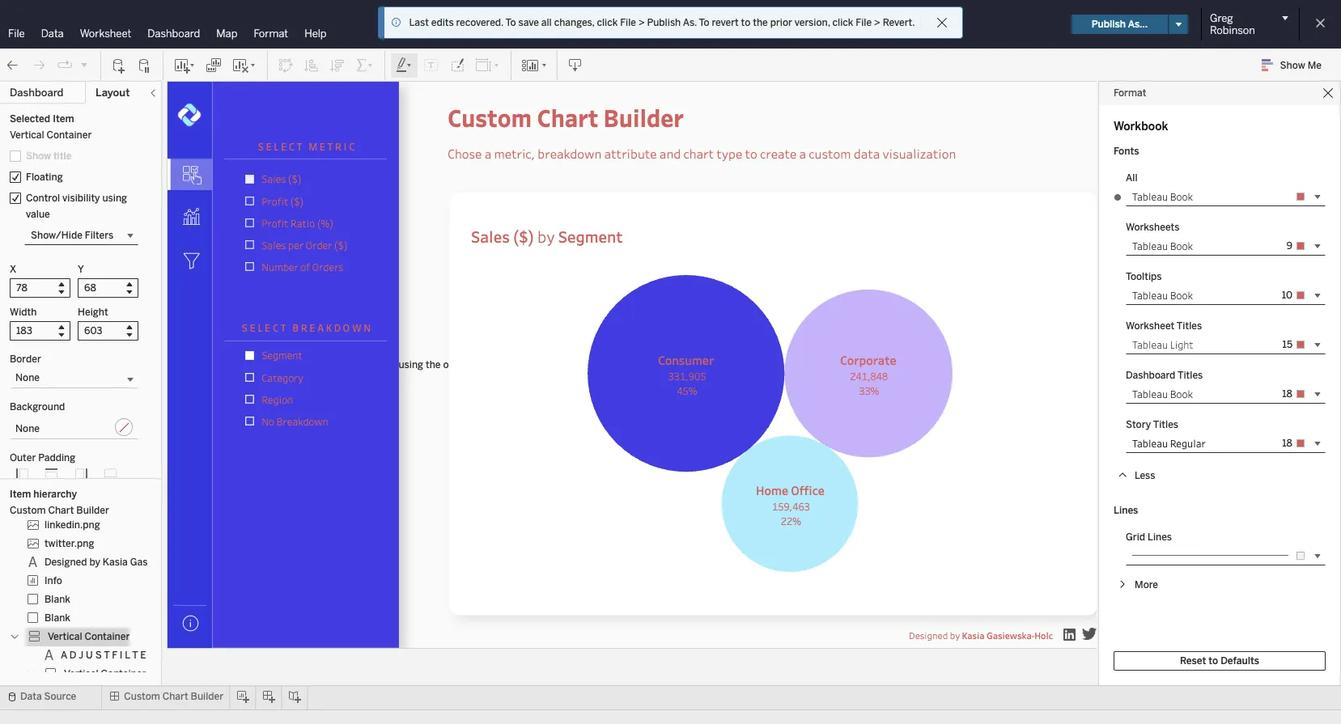 Task type: describe. For each thing, give the bounding box(es) containing it.
s e l e c t   m e t r i c
[[258, 140, 355, 153]]

map
[[216, 28, 238, 40]]

1 vertical spatial designed by kasia gasiewska-holc
[[909, 629, 1053, 642]]

1 horizontal spatial i
[[344, 140, 347, 153]]

0 horizontal spatial designed by kasia gasiewska-holc
[[45, 557, 203, 568]]

t right f
[[132, 650, 138, 661]]

the
[[753, 17, 768, 28]]

outer
[[10, 453, 36, 464]]

2 click from the left
[[833, 17, 854, 28]]

show for show title
[[26, 151, 51, 162]]

1 vertical spatial container
[[101, 668, 146, 680]]

1 horizontal spatial d
[[334, 321, 341, 334]]

sort descending image
[[329, 57, 346, 73]]

show title
[[26, 151, 72, 162]]

last
[[409, 17, 429, 28]]

0 vertical spatial vertical container
[[48, 631, 130, 643]]

chose a metric, breakdown attribute and chart type to create a custom data visualization
[[448, 146, 959, 162]]

layout
[[96, 87, 130, 99]]

redo image
[[31, 57, 47, 73]]

less
[[1135, 470, 1156, 482]]

show me button
[[1254, 53, 1336, 78]]

y
[[78, 264, 84, 275]]

to inside button
[[1209, 656, 1218, 667]]

using
[[102, 193, 127, 204]]

chart inside item hierarchy custom chart builder
[[48, 505, 74, 516]]

metric,
[[494, 146, 535, 162]]

dashboard titles
[[1126, 370, 1203, 381]]

1 vertical spatial kasia
[[962, 629, 985, 642]]

changes,
[[554, 17, 595, 28]]

chose
[[448, 146, 482, 162]]

2 vertical spatial r
[[149, 650, 155, 661]]

none for border
[[15, 372, 40, 384]]

reset to defaults
[[1180, 656, 1260, 667]]

attribute
[[604, 146, 657, 162]]

to inside alert
[[741, 17, 751, 28]]

edits
[[431, 17, 454, 28]]

0 horizontal spatial gasiewska-
[[130, 557, 182, 568]]

custom up metric,
[[448, 101, 532, 134]]

highlight image
[[395, 57, 414, 73]]

0 horizontal spatial l
[[125, 650, 130, 661]]

show for show me
[[1280, 60, 1306, 71]]

t right m
[[327, 140, 333, 153]]

o
[[343, 321, 350, 334]]

as.
[[683, 17, 697, 28]]

and
[[660, 146, 681, 162]]

x
[[10, 264, 16, 275]]

0 vertical spatial dashboard
[[148, 28, 200, 40]]

totals image
[[355, 57, 375, 73]]

1 horizontal spatial holc
[[1035, 629, 1053, 642]]

2 > from the left
[[874, 17, 881, 28]]

custom down a d j u s t   f i l t e r s
[[124, 691, 160, 703]]

hierarchy
[[33, 489, 77, 500]]

0 vertical spatial r
[[335, 140, 342, 153]]

reset to defaults button
[[1114, 652, 1326, 671]]

1 to from the left
[[506, 17, 516, 28]]

tooltips
[[1126, 271, 1162, 282]]

custom chart builder (tableau public)
[[530, 17, 767, 32]]

k
[[326, 321, 332, 334]]

none for background
[[15, 423, 40, 435]]

revert
[[712, 17, 739, 28]]

worksheet titles
[[1126, 320, 1202, 332]]

0 horizontal spatial d
[[69, 650, 76, 661]]

a d j u s t   f i l t e r s
[[61, 650, 164, 661]]

chart up breakdown
[[537, 101, 599, 134]]

worksheets
[[1126, 222, 1180, 233]]

new data source image
[[111, 57, 127, 73]]

item inside selected item vertical container
[[53, 113, 74, 125]]

c for s e l e c t   m e t r i c
[[289, 140, 295, 153]]

last edits recovered. to save all changes, click file > publish as. to revert to the prior version, click file > revert. alert
[[409, 15, 915, 30]]

outer padding
[[10, 453, 75, 464]]

prior
[[770, 17, 792, 28]]

publish inside alert
[[647, 17, 681, 28]]

chart
[[684, 146, 714, 162]]

all
[[1126, 172, 1138, 184]]

none button for background
[[10, 416, 138, 440]]

width
[[10, 307, 37, 318]]

0 horizontal spatial by
[[89, 557, 100, 568]]

2 horizontal spatial file
[[856, 17, 872, 28]]

titles for dashboard titles
[[1178, 370, 1203, 381]]

l for s e l e c t   m e t r i c
[[274, 140, 279, 153]]

m
[[309, 140, 317, 153]]

l for s e l e c t   b r e a k d o w n
[[258, 321, 263, 334]]

info image
[[391, 17, 403, 28]]

duplicate image
[[206, 57, 222, 73]]

version,
[[795, 17, 830, 28]]

0 horizontal spatial file
[[8, 28, 25, 40]]

visualization
[[883, 146, 956, 162]]

chart down a d j u s t   f i l t e r s
[[162, 691, 188, 703]]

2 horizontal spatial by
[[950, 629, 960, 642]]

b
[[292, 321, 299, 334]]

0 horizontal spatial kasia
[[103, 557, 128, 568]]

worksheet for worksheet titles
[[1126, 320, 1175, 332]]

border
[[10, 354, 41, 365]]

public)
[[724, 17, 767, 32]]

1 horizontal spatial file
[[620, 17, 636, 28]]

j
[[79, 650, 84, 661]]

publish as...
[[1092, 19, 1148, 30]]

pause auto updates image
[[137, 57, 153, 73]]

control
[[26, 193, 60, 204]]

grid lines
[[1126, 532, 1172, 543]]

w
[[352, 321, 362, 334]]

vertical container
[[10, 130, 92, 141]]

worksheet for worksheet
[[80, 28, 131, 40]]

s right 'u'
[[95, 650, 102, 661]]

selected
[[10, 113, 50, 125]]

sales ($) by segment
[[471, 226, 623, 247]]

1 horizontal spatial lines
[[1148, 532, 1172, 543]]

workbook
[[1114, 120, 1168, 133]]

custom
[[809, 146, 851, 162]]

selected item vertical container
[[10, 113, 92, 141]]

item hierarchy custom chart builder
[[10, 489, 109, 516]]

builder inside item hierarchy custom chart builder
[[76, 505, 109, 516]]

2 a from the left
[[799, 146, 806, 162]]

1 horizontal spatial by
[[537, 226, 555, 247]]

robinson
[[1210, 24, 1255, 36]]

sales
[[471, 226, 510, 247]]

download image
[[567, 57, 584, 73]]

swap rows and columns image
[[278, 57, 294, 73]]

segment
[[558, 226, 623, 247]]

custom up show/hide cards image
[[530, 17, 579, 32]]

0 horizontal spatial designed
[[45, 557, 87, 568]]

show labels image
[[423, 57, 440, 73]]

1 vertical spatial a
[[61, 650, 67, 661]]

value
[[26, 209, 50, 220]]

2 to from the left
[[699, 17, 710, 28]]

1 vertical spatial vertical container
[[64, 668, 146, 680]]

custom inside item hierarchy custom chart builder
[[10, 505, 46, 516]]

undo image
[[5, 57, 21, 73]]

2 horizontal spatial dashboard
[[1126, 370, 1176, 381]]

clear sheet image
[[232, 57, 257, 73]]

breakdown
[[538, 146, 602, 162]]

twitter.png
[[45, 538, 94, 549]]



Task type: vqa. For each thing, say whether or not it's contained in the screenshot.
Show Me button
yes



Task type: locate. For each thing, give the bounding box(es) containing it.
t for a d j u s t   f i l t e r s
[[104, 650, 110, 661]]

vertical down j
[[64, 668, 98, 680]]

0 horizontal spatial publish
[[647, 17, 681, 28]]

c left b
[[273, 321, 278, 334]]

2 vertical spatial titles
[[1153, 419, 1179, 431]]

data
[[41, 28, 64, 40], [20, 691, 42, 703]]

grid
[[1126, 532, 1146, 543]]

data for data
[[41, 28, 64, 40]]

dashboard up story titles
[[1126, 370, 1176, 381]]

data source
[[20, 691, 76, 703]]

0 horizontal spatial show
[[26, 151, 51, 162]]

vertical up j
[[48, 631, 82, 643]]

1 vertical spatial r
[[301, 321, 307, 334]]

new worksheet image
[[173, 57, 196, 73]]

1 horizontal spatial to
[[699, 17, 710, 28]]

r right f
[[149, 650, 155, 661]]

0 horizontal spatial c
[[273, 321, 278, 334]]

dashboard up new worksheet icon
[[148, 28, 200, 40]]

n
[[364, 321, 371, 334]]

dashboard up selected on the top left of page
[[10, 87, 64, 99]]

none button
[[10, 368, 138, 389], [10, 416, 138, 440]]

publish as... button
[[1072, 15, 1168, 34]]

0 vertical spatial worksheet
[[80, 28, 131, 40]]

marks. press enter to open the view data window.. use arrow keys to navigate data visualization elements. image
[[168, 152, 212, 197], [236, 168, 377, 278], [168, 195, 212, 240], [168, 238, 212, 283], [468, 257, 1073, 273], [468, 275, 1073, 572], [236, 345, 377, 432], [181, 614, 201, 634]]

f
[[112, 650, 117, 661]]

c
[[289, 140, 295, 153], [349, 140, 355, 153], [273, 321, 278, 334]]

l left b
[[258, 321, 263, 334]]

collapse image
[[148, 88, 158, 98]]

s e l e c t   b r e a k d o w n
[[242, 321, 371, 334]]

titles up dashboard titles
[[1177, 320, 1202, 332]]

2 none button from the top
[[10, 416, 138, 440]]

0 vertical spatial item
[[53, 113, 74, 125]]

0 vertical spatial l
[[274, 140, 279, 153]]

0 horizontal spatial click
[[597, 17, 618, 28]]

defaults
[[1221, 656, 1260, 667]]

Height text field
[[78, 321, 138, 341]]

d left j
[[69, 650, 76, 661]]

click right changes,
[[597, 17, 618, 28]]

1 horizontal spatial custom chart builder
[[448, 101, 684, 134]]

1 vertical spatial gasiewska-
[[987, 629, 1035, 642]]

last edits recovered. to save all changes, click file > publish as. to revert to the prior version, click file > revert.
[[409, 17, 915, 28]]

1 blank from the top
[[45, 594, 70, 605]]

1 vertical spatial vertical
[[64, 668, 98, 680]]

2 vertical spatial l
[[125, 650, 130, 661]]

show me
[[1280, 60, 1322, 71]]

0 horizontal spatial dashboard
[[10, 87, 64, 99]]

to right as.
[[699, 17, 710, 28]]

1 click from the left
[[597, 17, 618, 28]]

0 vertical spatial holc
[[182, 557, 203, 568]]

0 vertical spatial designed by kasia gasiewska-holc
[[45, 557, 203, 568]]

a
[[485, 146, 492, 162], [799, 146, 806, 162]]

greg
[[1210, 12, 1233, 24]]

to left the
[[741, 17, 751, 28]]

a left j
[[61, 650, 67, 661]]

type
[[717, 146, 743, 162]]

publish left as.
[[647, 17, 681, 28]]

none down background
[[15, 423, 40, 435]]

data up replay animation icon
[[41, 28, 64, 40]]

custom chart builder
[[448, 101, 684, 134], [124, 691, 224, 703]]

source
[[44, 691, 76, 703]]

1 vertical spatial blank
[[45, 613, 70, 624]]

1 horizontal spatial worksheet
[[1126, 320, 1175, 332]]

r
[[335, 140, 342, 153], [301, 321, 307, 334], [149, 650, 155, 661]]

fonts
[[1114, 146, 1139, 157]]

item up vertical container
[[53, 113, 74, 125]]

1 vertical spatial l
[[258, 321, 263, 334]]

0 vertical spatial vertical
[[48, 631, 82, 643]]

1 horizontal spatial >
[[874, 17, 881, 28]]

data left source
[[20, 691, 42, 703]]

format up swap rows and columns image
[[254, 28, 288, 40]]

visibility
[[62, 193, 100, 204]]

background
[[10, 402, 65, 413]]

2 vertical spatial to
[[1209, 656, 1218, 667]]

to left save
[[506, 17, 516, 28]]

0 vertical spatial show
[[1280, 60, 1306, 71]]

l right f
[[125, 650, 130, 661]]

a left k
[[317, 321, 324, 334]]

title
[[53, 151, 72, 162]]

a
[[317, 321, 324, 334], [61, 650, 67, 661]]

vertical container up 'u'
[[48, 631, 130, 643]]

1 vertical spatial titles
[[1178, 370, 1203, 381]]

0 vertical spatial by
[[537, 226, 555, 247]]

custom chart builder up breakdown
[[448, 101, 684, 134]]

e
[[266, 140, 272, 153], [281, 140, 287, 153], [320, 140, 325, 153], [250, 321, 256, 334], [265, 321, 271, 334], [310, 321, 315, 334], [140, 650, 146, 661]]

lines
[[1114, 505, 1138, 516], [1148, 532, 1172, 543]]

container down f
[[101, 668, 146, 680]]

X text field
[[10, 278, 70, 298]]

custom
[[530, 17, 579, 32], [448, 101, 532, 134], [10, 505, 46, 516], [124, 691, 160, 703]]

revert.
[[883, 17, 915, 28]]

u
[[86, 650, 93, 661]]

t for s e l e c t   b r e a k d o w n
[[281, 321, 286, 334]]

0 vertical spatial blank
[[45, 594, 70, 605]]

titles down worksheet titles
[[1178, 370, 1203, 381]]

1 vertical spatial worksheet
[[1126, 320, 1175, 332]]

floating
[[26, 172, 63, 183]]

designed by kasia gasiewska-holc
[[45, 557, 203, 568], [909, 629, 1053, 642]]

chart up download icon
[[582, 17, 617, 32]]

Width text field
[[10, 321, 70, 341]]

c left m
[[289, 140, 295, 153]]

2 none from the top
[[15, 423, 40, 435]]

show inside button
[[1280, 60, 1306, 71]]

> left as.
[[639, 17, 645, 28]]

1 horizontal spatial designed
[[909, 629, 948, 642]]

c for s e l e c t   b r e a k d o w n
[[273, 321, 278, 334]]

show
[[1280, 60, 1306, 71], [26, 151, 51, 162]]

1 vertical spatial holc
[[1035, 629, 1053, 642]]

1 horizontal spatial a
[[317, 321, 324, 334]]

none button for border
[[10, 368, 138, 389]]

c right m
[[349, 140, 355, 153]]

1 vertical spatial designed
[[909, 629, 948, 642]]

show left me
[[1280, 60, 1306, 71]]

less button
[[1114, 466, 1326, 486]]

lines up grid
[[1114, 505, 1138, 516]]

0 vertical spatial container
[[85, 631, 130, 643]]

0 horizontal spatial a
[[61, 650, 67, 661]]

0 vertical spatial i
[[344, 140, 347, 153]]

0 vertical spatial kasia
[[103, 557, 128, 568]]

none button up background
[[10, 368, 138, 389]]

2 horizontal spatial l
[[274, 140, 279, 153]]

Y text field
[[78, 278, 138, 298]]

0 vertical spatial data
[[41, 28, 64, 40]]

0 vertical spatial none button
[[10, 368, 138, 389]]

click right version,
[[833, 17, 854, 28]]

lines right grid
[[1148, 532, 1172, 543]]

2 blank from the top
[[45, 613, 70, 624]]

l left m
[[274, 140, 279, 153]]

create
[[760, 146, 797, 162]]

data for data source
[[20, 691, 42, 703]]

data
[[854, 146, 880, 162]]

1 vertical spatial format
[[1114, 88, 1147, 99]]

t left m
[[297, 140, 302, 153]]

1 none button from the top
[[10, 368, 138, 389]]

show up floating
[[26, 151, 51, 162]]

none down border on the left of the page
[[15, 372, 40, 384]]

vertical
[[48, 631, 82, 643], [64, 668, 98, 680]]

r right m
[[335, 140, 342, 153]]

> left revert.
[[874, 17, 881, 28]]

as...
[[1128, 19, 1148, 30]]

builder
[[620, 17, 665, 32], [604, 101, 684, 134], [76, 505, 109, 516], [191, 691, 224, 703]]

1 vertical spatial lines
[[1148, 532, 1172, 543]]

item left "hierarchy"
[[10, 489, 31, 500]]

0 vertical spatial lines
[[1114, 505, 1138, 516]]

all
[[541, 17, 552, 28]]

1 horizontal spatial item
[[53, 113, 74, 125]]

1 horizontal spatial show
[[1280, 60, 1306, 71]]

0 vertical spatial custom chart builder
[[448, 101, 684, 134]]

1 horizontal spatial gasiewska-
[[987, 629, 1035, 642]]

vertical container down a d j u s t   f i l t e r s
[[64, 668, 146, 680]]

1 a from the left
[[485, 146, 492, 162]]

titles for worksheet titles
[[1177, 320, 1202, 332]]

1 horizontal spatial dashboard
[[148, 28, 200, 40]]

0 horizontal spatial >
[[639, 17, 645, 28]]

designed
[[45, 557, 87, 568], [909, 629, 948, 642]]

0 horizontal spatial i
[[120, 650, 123, 661]]

($)
[[513, 226, 534, 247]]

file right changes,
[[620, 17, 636, 28]]

d right k
[[334, 321, 341, 334]]

to right reset
[[1209, 656, 1218, 667]]

publish left as...
[[1092, 19, 1126, 30]]

1 horizontal spatial format
[[1114, 88, 1147, 99]]

0 horizontal spatial worksheet
[[80, 28, 131, 40]]

0 horizontal spatial lines
[[1114, 505, 1138, 516]]

blank
[[45, 594, 70, 605], [45, 613, 70, 624]]

a right chose
[[485, 146, 492, 162]]

1 vertical spatial i
[[120, 650, 123, 661]]

publish inside button
[[1092, 19, 1126, 30]]

1 vertical spatial show
[[26, 151, 51, 162]]

titles for story titles
[[1153, 419, 1179, 431]]

1 > from the left
[[639, 17, 645, 28]]

linkedin.png
[[45, 520, 100, 531]]

file left revert.
[[856, 17, 872, 28]]

none
[[15, 372, 40, 384], [15, 423, 40, 435]]

1 horizontal spatial publish
[[1092, 19, 1126, 30]]

image image
[[203, 72, 420, 669], [177, 103, 202, 127], [439, 182, 1118, 636], [1082, 628, 1097, 640], [1064, 629, 1076, 641]]

to right type
[[745, 146, 757, 162]]

fit image
[[475, 57, 501, 73]]

1 vertical spatial custom chart builder
[[124, 691, 224, 703]]

greg robinson
[[1210, 12, 1255, 36]]

0 vertical spatial none
[[15, 372, 40, 384]]

0 horizontal spatial item
[[10, 489, 31, 500]]

1 none from the top
[[15, 372, 40, 384]]

item
[[53, 113, 74, 125], [10, 489, 31, 500]]

s left b
[[242, 321, 248, 334]]

s left m
[[258, 140, 264, 153]]

2 vertical spatial by
[[950, 629, 960, 642]]

story
[[1126, 419, 1151, 431]]

1 vertical spatial dashboard
[[10, 87, 64, 99]]

t for s e l e c t   m e t r i c
[[297, 140, 302, 153]]

chart down "hierarchy"
[[48, 505, 74, 516]]

r right b
[[301, 321, 307, 334]]

format
[[254, 28, 288, 40], [1114, 88, 1147, 99]]

sort ascending image
[[304, 57, 320, 73]]

0 horizontal spatial r
[[149, 650, 155, 661]]

i right m
[[344, 140, 347, 153]]

t
[[297, 140, 302, 153], [327, 140, 333, 153], [281, 321, 286, 334], [104, 650, 110, 661], [132, 650, 138, 661]]

worksheet down the tooltips
[[1126, 320, 1175, 332]]

info
[[45, 575, 62, 587]]

0 horizontal spatial holc
[[182, 557, 203, 568]]

1 vertical spatial data
[[20, 691, 42, 703]]

0 horizontal spatial a
[[485, 146, 492, 162]]

0 vertical spatial a
[[317, 321, 324, 334]]

replay animation image
[[79, 59, 89, 69]]

a right 'create' at the right top
[[799, 146, 806, 162]]

1 horizontal spatial click
[[833, 17, 854, 28]]

holc
[[182, 557, 203, 568], [1035, 629, 1053, 642]]

show/hide cards image
[[521, 57, 547, 73]]

file up "undo" image
[[8, 28, 25, 40]]

1 vertical spatial by
[[89, 557, 100, 568]]

custom down "hierarchy"
[[10, 505, 46, 516]]

t left f
[[104, 650, 110, 661]]

help
[[304, 28, 327, 40]]

2 vertical spatial dashboard
[[1126, 370, 1176, 381]]

save
[[519, 17, 539, 28]]

height
[[78, 307, 108, 318]]

replay animation image
[[57, 57, 73, 73]]

story titles
[[1126, 419, 1179, 431]]

0 vertical spatial titles
[[1177, 320, 1202, 332]]

0 horizontal spatial custom chart builder
[[124, 691, 224, 703]]

publish
[[647, 17, 681, 28], [1092, 19, 1126, 30]]

i right f
[[120, 650, 123, 661]]

l
[[274, 140, 279, 153], [258, 321, 263, 334], [125, 650, 130, 661]]

reset
[[1180, 656, 1206, 667]]

0 vertical spatial format
[[254, 28, 288, 40]]

container up a d j u s t   f i l t e r s
[[85, 631, 130, 643]]

0 vertical spatial d
[[334, 321, 341, 334]]

worksheet up the new data source image at the left of page
[[80, 28, 131, 40]]

1 horizontal spatial r
[[301, 321, 307, 334]]

s right f
[[158, 650, 164, 661]]

control visibility using value
[[26, 193, 127, 220]]

gasiewska-
[[130, 557, 182, 568], [987, 629, 1035, 642]]

padding
[[38, 453, 75, 464]]

chart
[[582, 17, 617, 32], [537, 101, 599, 134], [48, 505, 74, 516], [162, 691, 188, 703]]

1 horizontal spatial designed by kasia gasiewska-holc
[[909, 629, 1053, 642]]

me
[[1308, 60, 1322, 71]]

item inside item hierarchy custom chart builder
[[10, 489, 31, 500]]

1 vertical spatial item
[[10, 489, 31, 500]]

t left b
[[281, 321, 286, 334]]

custom chart builder down a d j u s t   f i l t e r s
[[124, 691, 224, 703]]

0 vertical spatial gasiewska-
[[130, 557, 182, 568]]

kasia
[[103, 557, 128, 568], [962, 629, 985, 642]]

format workbook image
[[449, 57, 465, 73]]

1 horizontal spatial c
[[289, 140, 295, 153]]

1 horizontal spatial a
[[799, 146, 806, 162]]

(tableau
[[668, 17, 721, 32]]

1 horizontal spatial l
[[258, 321, 263, 334]]

0 vertical spatial to
[[741, 17, 751, 28]]

2 horizontal spatial c
[[349, 140, 355, 153]]

recovered.
[[456, 17, 504, 28]]

format up the workbook
[[1114, 88, 1147, 99]]

1 vertical spatial none button
[[10, 416, 138, 440]]

container
[[85, 631, 130, 643], [101, 668, 146, 680]]

none button up padding
[[10, 416, 138, 440]]

1 vertical spatial to
[[745, 146, 757, 162]]

titles right story
[[1153, 419, 1179, 431]]

i
[[344, 140, 347, 153], [120, 650, 123, 661]]



